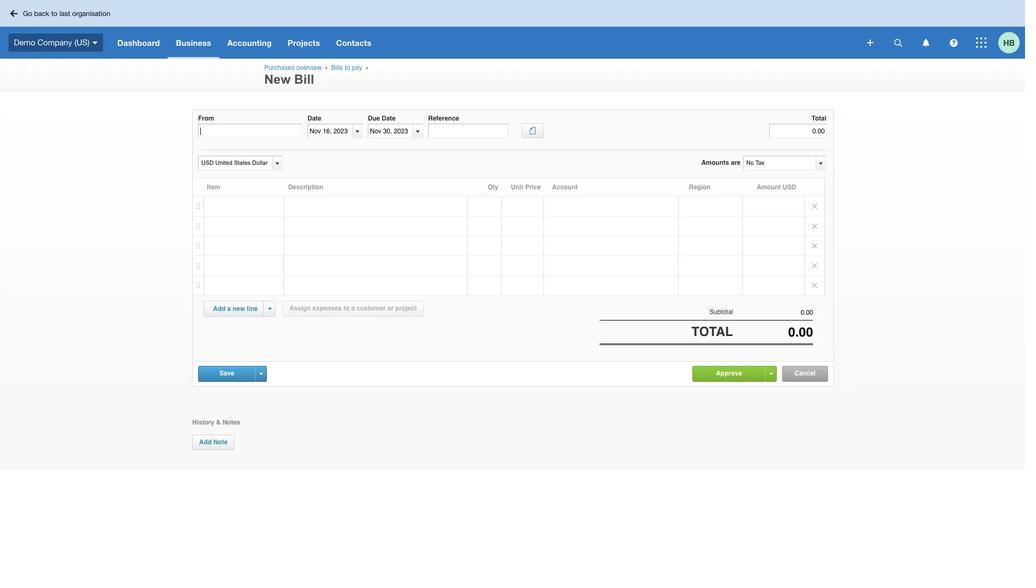 Task type: locate. For each thing, give the bounding box(es) containing it.
add left 'note'
[[199, 439, 212, 446]]

svg image
[[976, 37, 987, 48], [922, 39, 929, 47], [950, 39, 958, 47], [867, 40, 873, 46]]

0 horizontal spatial date
[[308, 115, 321, 122]]

history
[[192, 419, 214, 426]]

amount
[[757, 184, 781, 191]]

assign expenses to a customer or project
[[289, 305, 417, 312]]

2 vertical spatial to
[[343, 305, 350, 312]]

total
[[812, 115, 826, 122]]

date up date text box
[[308, 115, 321, 122]]

more add line options... image
[[268, 308, 271, 310]]

None text field
[[198, 124, 302, 138], [199, 156, 271, 170], [744, 156, 815, 170], [733, 309, 813, 317], [733, 325, 813, 340], [198, 124, 302, 138], [199, 156, 271, 170], [744, 156, 815, 170], [733, 309, 813, 317], [733, 325, 813, 340]]

accounting button
[[219, 27, 280, 59]]

0 horizontal spatial add
[[199, 439, 212, 446]]

0 vertical spatial delete line item image
[[805, 217, 824, 236]]

svg image inside go back to last organisation link
[[10, 10, 18, 17]]

2 delete line item image from the top
[[805, 237, 824, 256]]

1 horizontal spatial date
[[382, 115, 396, 122]]

qty
[[488, 184, 498, 191]]

to left last
[[51, 9, 57, 17]]

or
[[387, 305, 394, 312]]

date up the due date text field
[[382, 115, 396, 122]]

customer
[[357, 305, 386, 312]]

accounting
[[227, 38, 272, 48]]

Due Date text field
[[368, 124, 413, 138]]

add for add note
[[199, 439, 212, 446]]

1 horizontal spatial svg image
[[92, 42, 98, 44]]

demo company (us)
[[14, 38, 90, 47]]

banner containing hb
[[0, 0, 1025, 59]]

company
[[37, 38, 72, 47]]

add
[[213, 305, 225, 313], [199, 439, 212, 446]]

demo
[[14, 38, 35, 47]]

pay
[[352, 64, 362, 72]]

reference
[[428, 115, 459, 122]]

1 vertical spatial add
[[199, 439, 212, 446]]

assign
[[289, 305, 311, 312]]

date
[[308, 115, 321, 122], [382, 115, 396, 122]]

bills
[[331, 64, 343, 72]]

save
[[219, 370, 234, 377]]

cancel
[[795, 370, 816, 377]]

add left the new
[[213, 305, 225, 313]]

history & notes
[[192, 419, 240, 426]]

projects button
[[280, 27, 328, 59]]

0 horizontal spatial svg image
[[10, 10, 18, 17]]

unit
[[511, 184, 523, 191]]

add for add a new line
[[213, 305, 225, 313]]

0 horizontal spatial ›
[[325, 64, 328, 71]]

Reference text field
[[428, 124, 508, 138]]

go back to last organisation
[[23, 9, 110, 17]]

2 horizontal spatial svg image
[[894, 39, 902, 47]]

a
[[351, 305, 355, 312], [227, 305, 231, 313]]

unit price
[[511, 184, 541, 191]]

last
[[59, 9, 70, 17]]

projects
[[288, 38, 320, 48]]

project
[[395, 305, 417, 312]]

to
[[51, 9, 57, 17], [345, 64, 350, 72], [343, 305, 350, 312]]

business button
[[168, 27, 219, 59]]

back
[[34, 9, 49, 17]]

to left pay
[[345, 64, 350, 72]]

to right expenses
[[343, 305, 350, 312]]

›
[[325, 64, 328, 71], [366, 64, 368, 71]]

1 horizontal spatial ›
[[366, 64, 368, 71]]

delete line item image
[[805, 217, 824, 236], [805, 237, 824, 256], [805, 276, 824, 295]]

1 vertical spatial delete line item image
[[805, 256, 824, 275]]

add note link
[[192, 435, 235, 450]]

1 vertical spatial to
[[345, 64, 350, 72]]

are
[[731, 159, 741, 167]]

svg image
[[10, 10, 18, 17], [894, 39, 902, 47], [92, 42, 98, 44]]

navigation
[[109, 27, 860, 59]]

region
[[689, 184, 711, 191]]

› right pay
[[366, 64, 368, 71]]

a left customer on the left of the page
[[351, 305, 355, 312]]

approve link
[[693, 367, 765, 381]]

amounts are
[[701, 159, 741, 167]]

dashboard
[[117, 38, 160, 48]]

more save options... image
[[259, 373, 263, 375]]

2 date from the left
[[382, 115, 396, 122]]

business
[[176, 38, 211, 48]]

go
[[23, 9, 32, 17]]

add a new line
[[213, 305, 258, 313]]

0 vertical spatial add
[[213, 305, 225, 313]]

0 vertical spatial to
[[51, 9, 57, 17]]

1 vertical spatial delete line item image
[[805, 237, 824, 256]]

1 date from the left
[[308, 115, 321, 122]]

price
[[525, 184, 541, 191]]

&
[[216, 419, 221, 426]]

3 delete line item image from the top
[[805, 276, 824, 295]]

purchases overview › bills to pay › new bill
[[264, 64, 370, 86]]

a left the new
[[227, 305, 231, 313]]

› left bills
[[325, 64, 328, 71]]

2 vertical spatial delete line item image
[[805, 276, 824, 295]]

delete line item image
[[805, 197, 824, 216], [805, 256, 824, 275]]

1 horizontal spatial add
[[213, 305, 225, 313]]

0 vertical spatial delete line item image
[[805, 197, 824, 216]]

add inside "link"
[[199, 439, 212, 446]]

banner
[[0, 0, 1025, 59]]



Task type: describe. For each thing, give the bounding box(es) containing it.
Date text field
[[308, 124, 352, 138]]

cancel button
[[783, 367, 828, 382]]

description
[[288, 184, 323, 191]]

assign expenses to a customer or project link
[[282, 301, 424, 317]]

contacts
[[336, 38, 371, 48]]

hb
[[1003, 38, 1015, 47]]

contacts button
[[328, 27, 379, 59]]

navigation containing dashboard
[[109, 27, 860, 59]]

line
[[247, 305, 258, 313]]

organisation
[[72, 9, 110, 17]]

overview
[[296, 64, 322, 72]]

to inside the purchases overview › bills to pay › new bill
[[345, 64, 350, 72]]

svg image inside demo company (us) popup button
[[92, 42, 98, 44]]

due date
[[368, 115, 396, 122]]

item
[[207, 184, 220, 191]]

hb button
[[998, 27, 1025, 59]]

(us)
[[74, 38, 90, 47]]

amounts
[[701, 159, 729, 167]]

1 › from the left
[[325, 64, 328, 71]]

note
[[213, 439, 228, 446]]

go back to last organisation link
[[6, 5, 117, 22]]

1 delete line item image from the top
[[805, 197, 824, 216]]

dashboard link
[[109, 27, 168, 59]]

bills to pay link
[[331, 64, 362, 72]]

approve
[[716, 370, 742, 377]]

notes
[[222, 419, 240, 426]]

add note
[[199, 439, 228, 446]]

demo company (us) button
[[0, 27, 109, 59]]

0 horizontal spatial a
[[227, 305, 231, 313]]

bill
[[294, 72, 314, 86]]

more approve options... image
[[769, 373, 773, 375]]

expenses
[[313, 305, 342, 312]]

1 horizontal spatial a
[[351, 305, 355, 312]]

add a new line link
[[207, 302, 264, 317]]

total
[[692, 325, 733, 340]]

save link
[[199, 367, 255, 381]]

new
[[233, 305, 245, 313]]

2 › from the left
[[366, 64, 368, 71]]

to for a
[[343, 305, 350, 312]]

due
[[368, 115, 380, 122]]

amount usd
[[757, 184, 796, 191]]

Total text field
[[769, 124, 826, 138]]

2 delete line item image from the top
[[805, 256, 824, 275]]

usd
[[783, 184, 796, 191]]

new
[[264, 72, 291, 86]]

account
[[552, 184, 578, 191]]

subtotal
[[710, 309, 733, 316]]

purchases
[[264, 64, 295, 72]]

1 delete line item image from the top
[[805, 217, 824, 236]]

purchases overview link
[[264, 64, 322, 72]]

from
[[198, 115, 214, 122]]

to for last
[[51, 9, 57, 17]]



Task type: vqa. For each thing, say whether or not it's contained in the screenshot.
Add Note Link at bottom
yes



